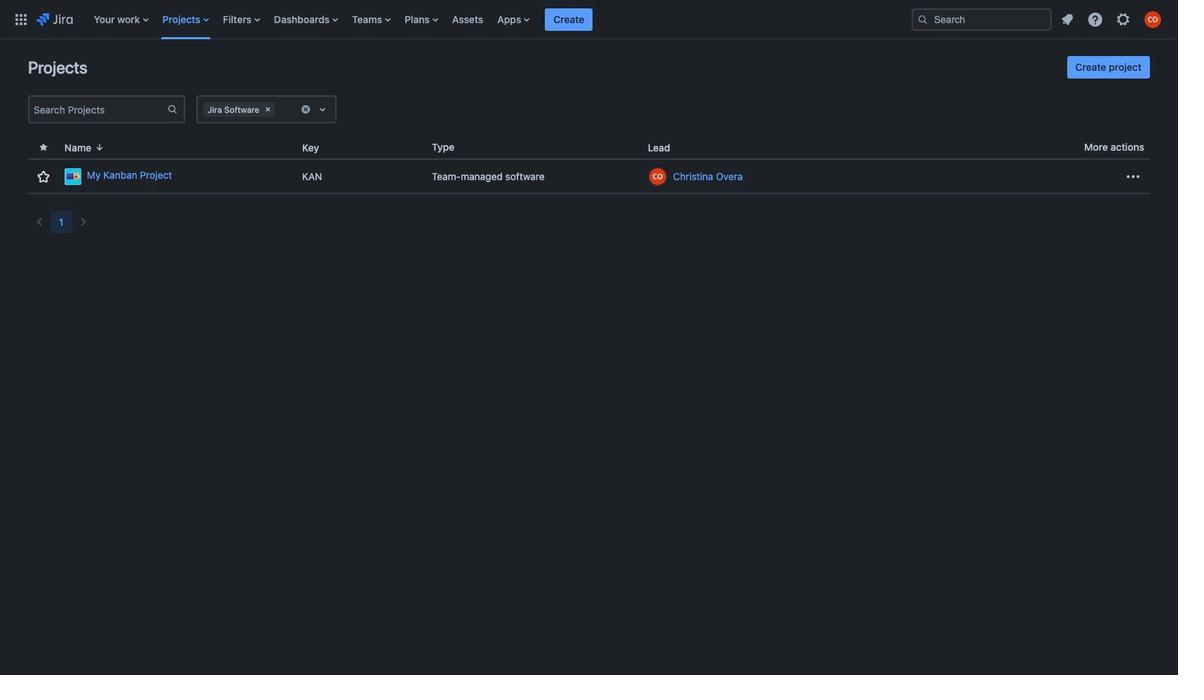 Task type: describe. For each thing, give the bounding box(es) containing it.
next image
[[75, 214, 92, 231]]

settings image
[[1115, 11, 1132, 28]]

clear image
[[300, 104, 311, 115]]

0 horizontal spatial list
[[87, 0, 901, 39]]

your profile and settings image
[[1145, 11, 1162, 28]]

open image
[[314, 101, 331, 118]]

clear image
[[262, 104, 274, 115]]

more image
[[1125, 168, 1142, 185]]

Search Projects text field
[[29, 100, 167, 119]]

primary element
[[8, 0, 901, 39]]

notifications image
[[1059, 11, 1076, 28]]

help image
[[1087, 11, 1104, 28]]

star my kanban project image
[[35, 168, 52, 185]]



Task type: vqa. For each thing, say whether or not it's contained in the screenshot.
Notification Icon
no



Task type: locate. For each thing, give the bounding box(es) containing it.
previous image
[[31, 214, 48, 231]]

banner
[[0, 0, 1179, 39]]

list item
[[545, 0, 593, 39]]

None search field
[[912, 8, 1052, 31]]

Choose Jira products text field
[[278, 102, 280, 116]]

search image
[[918, 14, 929, 25]]

1 horizontal spatial list
[[1055, 7, 1170, 32]]

appswitcher icon image
[[13, 11, 29, 28]]

Search field
[[912, 8, 1052, 31]]

jira image
[[36, 11, 73, 28], [36, 11, 73, 28]]

group
[[1068, 56, 1151, 79]]

list
[[87, 0, 901, 39], [1055, 7, 1170, 32]]



